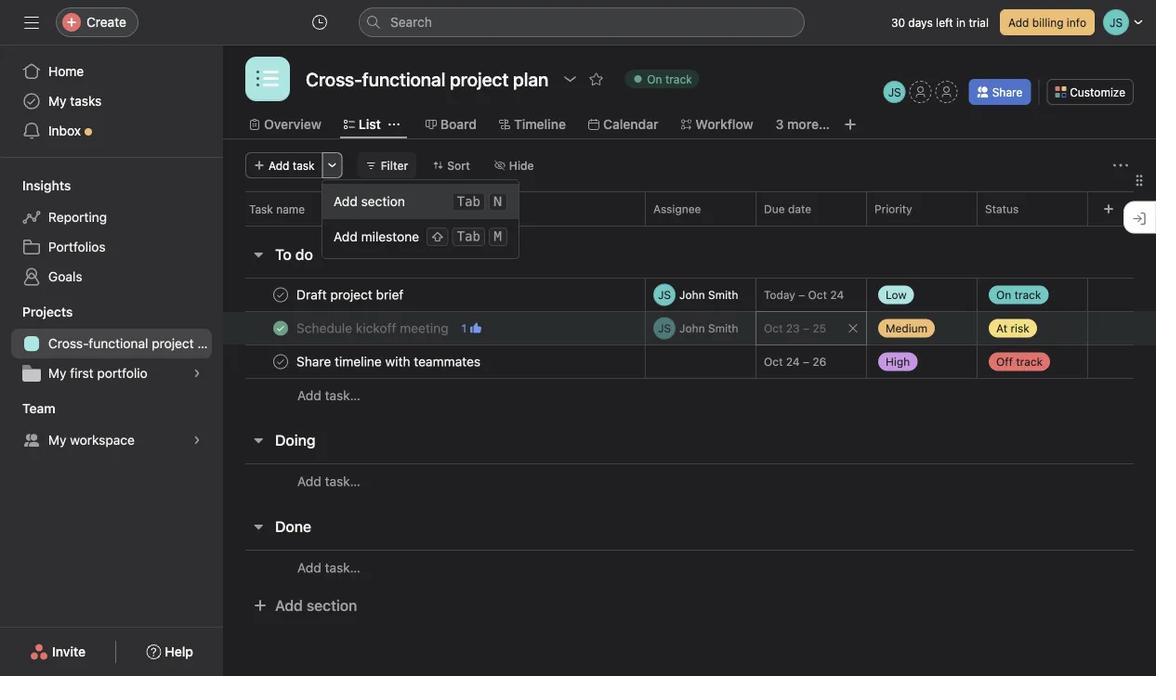 Task type: vqa. For each thing, say whether or not it's contained in the screenshot.
My inside the Global element
yes



Task type: locate. For each thing, give the bounding box(es) containing it.
1 completed checkbox from the top
[[270, 284, 292, 306]]

on
[[647, 72, 662, 86], [996, 289, 1011, 302]]

3 add task… row from the top
[[223, 550, 1156, 585]]

0 vertical spatial tab
[[457, 194, 480, 210]]

0 vertical spatial on track
[[647, 72, 692, 86]]

completed checkbox down completed icon
[[270, 351, 292, 373]]

on inside row
[[996, 289, 1011, 302]]

0 vertical spatial track
[[665, 72, 692, 86]]

0 horizontal spatial section
[[307, 597, 357, 615]]

collapse task list for this section image left doing button
[[251, 433, 266, 448]]

add task… row for 2nd the add task… button collapse task list for this section image
[[223, 464, 1156, 499]]

0 vertical spatial john
[[679, 289, 705, 302]]

add inside button
[[269, 159, 289, 172]]

1 vertical spatial add section
[[275, 597, 357, 615]]

2 add task… row from the top
[[223, 464, 1156, 499]]

to do button
[[275, 238, 313, 271]]

invite button
[[18, 636, 98, 669]]

smith for today – oct 24
[[708, 289, 738, 302]]

collapse task list for this section image
[[251, 433, 266, 448], [251, 520, 266, 534]]

1 vertical spatial track
[[1015, 289, 1041, 302]]

add field image
[[1103, 204, 1114, 215]]

high button
[[867, 345, 977, 379]]

info
[[1067, 16, 1086, 29]]

1 horizontal spatial on
[[996, 289, 1011, 302]]

1 vertical spatial on track
[[996, 289, 1041, 302]]

tab actions image
[[388, 119, 399, 130]]

section
[[361, 194, 405, 209], [307, 597, 357, 615]]

add task… down add a task to this section image at the left
[[297, 474, 360, 489]]

add up doing
[[297, 388, 321, 403]]

low button
[[867, 278, 977, 312]]

js inside button
[[888, 86, 901, 99]]

on track up risk
[[996, 289, 1041, 302]]

3 my from the top
[[48, 433, 66, 448]]

milestone
[[361, 229, 419, 244]]

task… down add a task to this section image at the left
[[325, 474, 360, 489]]

1 horizontal spatial section
[[361, 194, 405, 209]]

1 completed image from the top
[[270, 284, 292, 306]]

0 vertical spatial js
[[888, 86, 901, 99]]

add task… for 2nd the add task… button
[[297, 474, 360, 489]]

filter button
[[357, 152, 417, 178]]

row containing oct 24
[[223, 345, 1156, 379]]

1 vertical spatial add task…
[[297, 474, 360, 489]]

oct left 23
[[764, 322, 783, 335]]

0 vertical spatial add task… button
[[297, 386, 360, 406]]

add task… inside header to do tree grid
[[297, 388, 360, 403]]

1 collapse task list for this section image from the top
[[251, 433, 266, 448]]

2 john smith from the top
[[679, 322, 738, 335]]

24 left 26
[[786, 355, 800, 368]]

team button
[[0, 400, 55, 418]]

left
[[936, 16, 953, 29]]

0 horizontal spatial on
[[647, 72, 662, 86]]

my left tasks
[[48, 93, 66, 109]]

2 completed checkbox from the top
[[270, 317, 292, 340]]

collapse task list for this section image for 1st the add task… button from the bottom of the page
[[251, 520, 266, 534]]

0 vertical spatial add task… row
[[223, 378, 1156, 413]]

add up the add section button
[[297, 560, 321, 576]]

– right today on the top right of page
[[798, 289, 805, 302]]

1 vertical spatial on
[[996, 289, 1011, 302]]

board
[[440, 117, 477, 132]]

2 add task… button from the top
[[297, 472, 360, 492]]

2 vertical spatial –
[[803, 355, 809, 368]]

my down team
[[48, 433, 66, 448]]

row containing task name
[[223, 191, 1156, 226]]

completed checkbox right plan
[[270, 317, 292, 340]]

medium
[[886, 322, 928, 335]]

my inside global element
[[48, 93, 66, 109]]

2 completed image from the top
[[270, 351, 292, 373]]

my inside projects "element"
[[48, 366, 66, 381]]

add task… button
[[297, 386, 360, 406], [297, 472, 360, 492], [297, 558, 360, 579]]

1 vertical spatial task…
[[325, 474, 360, 489]]

1 john smith from the top
[[679, 289, 738, 302]]

3 more…
[[776, 117, 830, 132]]

my workspace link
[[11, 426, 212, 455]]

oct up 25
[[808, 289, 827, 302]]

add task… for 1st the add task… button from the bottom of the page
[[297, 560, 360, 576]]

smith left 23
[[708, 322, 738, 335]]

oct 23 – 25
[[764, 322, 826, 335]]

1 my from the top
[[48, 93, 66, 109]]

1 tab from the top
[[457, 194, 480, 210]]

completed image up completed icon
[[270, 284, 292, 306]]

1 vertical spatial js
[[658, 289, 671, 302]]

tab
[[457, 194, 480, 210], [457, 229, 480, 244]]

0 vertical spatial john smith
[[679, 289, 738, 302]]

my tasks link
[[11, 86, 212, 116]]

john for oct 23 – 25
[[679, 322, 705, 335]]

cross-functional project plan
[[48, 336, 223, 351]]

today
[[764, 289, 795, 302]]

on track
[[647, 72, 692, 86], [996, 289, 1041, 302]]

workflow
[[696, 117, 753, 132]]

john smith left 23
[[679, 322, 738, 335]]

2 vertical spatial my
[[48, 433, 66, 448]]

on track up calendar
[[647, 72, 692, 86]]

0 vertical spatial 24
[[830, 289, 844, 302]]

john smith for oct
[[679, 322, 738, 335]]

my inside teams element
[[48, 433, 66, 448]]

2 collapse task list for this section image from the top
[[251, 520, 266, 534]]

1 add task… button from the top
[[297, 386, 360, 406]]

0 vertical spatial task…
[[325, 388, 360, 403]]

days
[[908, 16, 933, 29]]

on track button up calendar
[[616, 66, 708, 92]]

add task… button up the add section button
[[297, 558, 360, 579]]

add inside header to do tree grid
[[297, 388, 321, 403]]

1 vertical spatial collapse task list for this section image
[[251, 520, 266, 534]]

track inside dropdown button
[[1016, 355, 1043, 368]]

1 vertical spatial john smith
[[679, 322, 738, 335]]

add down "done"
[[275, 597, 303, 615]]

row
[[223, 191, 1156, 226], [245, 225, 1134, 227], [223, 278, 1156, 312], [223, 311, 1156, 346], [223, 345, 1156, 379]]

2 task… from the top
[[325, 474, 360, 489]]

row containing js
[[223, 278, 1156, 312]]

projects element
[[0, 296, 223, 392]]

1 john from the top
[[679, 289, 705, 302]]

add task… row for 1st the add task… button from the bottom of the page's collapse task list for this section image
[[223, 550, 1156, 585]]

insights
[[22, 178, 71, 193]]

completed image inside share timeline with teammates cell
[[270, 351, 292, 373]]

john smith
[[679, 289, 738, 302], [679, 322, 738, 335]]

0 vertical spatial –
[[798, 289, 805, 302]]

2 vertical spatial add task… button
[[297, 558, 360, 579]]

high
[[886, 355, 910, 368]]

insights button
[[0, 177, 71, 195]]

add task… up add a task to this section image at the left
[[297, 388, 360, 403]]

completed image
[[270, 284, 292, 306], [270, 351, 292, 373]]

priority
[[875, 203, 912, 216]]

– left 26
[[803, 355, 809, 368]]

teams element
[[0, 392, 223, 459]]

1 vertical spatial –
[[803, 322, 809, 335]]

tab left n
[[457, 194, 480, 210]]

0 vertical spatial smith
[[708, 289, 738, 302]]

0 vertical spatial section
[[361, 194, 405, 209]]

history image
[[312, 15, 327, 30]]

do
[[295, 246, 313, 263]]

0 horizontal spatial 24
[[786, 355, 800, 368]]

1 vertical spatial 24
[[786, 355, 800, 368]]

3 completed checkbox from the top
[[270, 351, 292, 373]]

– for oct 24
[[803, 355, 809, 368]]

Schedule kickoff meeting text field
[[293, 319, 454, 338]]

off track button
[[978, 345, 1087, 379]]

draft project brief cell
[[223, 278, 646, 312]]

on up calendar
[[647, 72, 662, 86]]

2 vertical spatial task…
[[325, 560, 360, 576]]

add section inside button
[[275, 597, 357, 615]]

portfolio
[[97, 366, 148, 381]]

26
[[813, 355, 826, 368]]

see details, my workspace image
[[191, 435, 203, 446]]

done
[[275, 518, 311, 536]]

2 vertical spatial completed checkbox
[[270, 351, 292, 373]]

plan
[[197, 336, 223, 351]]

0 vertical spatial oct
[[808, 289, 827, 302]]

0 horizontal spatial on track
[[647, 72, 692, 86]]

2 smith from the top
[[708, 322, 738, 335]]

2 vertical spatial track
[[1016, 355, 1043, 368]]

add section down "done"
[[275, 597, 357, 615]]

track up the at risk dropdown button
[[1015, 289, 1041, 302]]

my
[[48, 93, 66, 109], [48, 366, 66, 381], [48, 433, 66, 448]]

0 vertical spatial my
[[48, 93, 66, 109]]

add a task to this section image
[[325, 433, 340, 448]]

3 add task… from the top
[[297, 560, 360, 576]]

my left first at the left bottom of page
[[48, 366, 66, 381]]

date
[[788, 203, 811, 216]]

add to starred image
[[589, 72, 603, 86]]

projects button
[[0, 303, 73, 322]]

completed checkbox up completed icon
[[270, 284, 292, 306]]

add left task at left
[[269, 159, 289, 172]]

Draft project brief text field
[[293, 286, 409, 304]]

completed checkbox inside draft project brief cell
[[270, 284, 292, 306]]

add task… button down add a task to this section image at the left
[[297, 472, 360, 492]]

oct down 'oct 23 – 25'
[[764, 355, 783, 368]]

on track button
[[616, 66, 708, 92], [978, 278, 1087, 312]]

show options image
[[563, 72, 577, 86]]

1 vertical spatial section
[[307, 597, 357, 615]]

completed checkbox inside share timeline with teammates cell
[[270, 351, 292, 373]]

menu item containing add section
[[322, 184, 519, 219]]

section inside button
[[307, 597, 357, 615]]

1 vertical spatial my
[[48, 366, 66, 381]]

section up add milestone
[[361, 194, 405, 209]]

1 add task… row from the top
[[223, 378, 1156, 413]]

cross-functional project plan link
[[11, 329, 223, 359]]

add task… button up add a task to this section image at the left
[[297, 386, 360, 406]]

0 horizontal spatial on track button
[[616, 66, 708, 92]]

task
[[249, 203, 273, 216]]

track up workflow link
[[665, 72, 692, 86]]

1 vertical spatial john
[[679, 322, 705, 335]]

menu item
[[322, 184, 519, 219]]

1 task… from the top
[[325, 388, 360, 403]]

1 vertical spatial add task… button
[[297, 472, 360, 492]]

my first portfolio link
[[11, 359, 212, 388]]

add section up add milestone
[[334, 194, 405, 209]]

oct
[[808, 289, 827, 302], [764, 322, 783, 335], [764, 355, 783, 368]]

completed image inside draft project brief cell
[[270, 284, 292, 306]]

Completed checkbox
[[270, 284, 292, 306], [270, 317, 292, 340], [270, 351, 292, 373]]

add task… up the add section button
[[297, 560, 360, 576]]

2 vertical spatial js
[[658, 322, 671, 335]]

john smith left today on the top right of page
[[679, 289, 738, 302]]

1 add task… from the top
[[297, 388, 360, 403]]

2 add task… from the top
[[297, 474, 360, 489]]

2 vertical spatial add task… row
[[223, 550, 1156, 585]]

1 vertical spatial smith
[[708, 322, 738, 335]]

js for oct 23 – 25
[[658, 322, 671, 335]]

2 my from the top
[[48, 366, 66, 381]]

1 vertical spatial completed image
[[270, 351, 292, 373]]

home
[[48, 64, 84, 79]]

1 smith from the top
[[708, 289, 738, 302]]

0 vertical spatial completed checkbox
[[270, 284, 292, 306]]

smith
[[708, 289, 738, 302], [708, 322, 738, 335]]

2 vertical spatial oct
[[764, 355, 783, 368]]

add a task to this section image
[[322, 247, 337, 262]]

1 vertical spatial tab
[[457, 229, 480, 244]]

24 right today on the top right of page
[[830, 289, 844, 302]]

task… up add a task to this section image at the left
[[325, 388, 360, 403]]

0 vertical spatial add section
[[334, 194, 405, 209]]

collapse task list for this section image for 2nd the add task… button
[[251, 433, 266, 448]]

0 vertical spatial add task…
[[297, 388, 360, 403]]

home link
[[11, 57, 212, 86]]

add task…
[[297, 388, 360, 403], [297, 474, 360, 489], [297, 560, 360, 576]]

header to do tree grid
[[223, 278, 1156, 413]]

collapse task list for this section image left "done"
[[251, 520, 266, 534]]

– left 25
[[803, 322, 809, 335]]

completed image down completed icon
[[270, 351, 292, 373]]

task name
[[249, 203, 305, 216]]

24
[[830, 289, 844, 302], [786, 355, 800, 368]]

2 john from the top
[[679, 322, 705, 335]]

n
[[494, 194, 502, 210]]

tasks
[[70, 93, 102, 109]]

track right off at the right bottom
[[1016, 355, 1043, 368]]

1 horizontal spatial on track button
[[978, 278, 1087, 312]]

3 add task… button from the top
[[297, 558, 360, 579]]

trial
[[969, 16, 989, 29]]

smith left today on the top right of page
[[708, 289, 738, 302]]

tab left m on the top of the page
[[457, 229, 480, 244]]

board link
[[425, 114, 477, 135]]

cross-
[[48, 336, 89, 351]]

john for today – oct 24
[[679, 289, 705, 302]]

2 vertical spatial add task…
[[297, 560, 360, 576]]

add section button
[[245, 589, 365, 623]]

add down doing button
[[297, 474, 321, 489]]

john
[[679, 289, 705, 302], [679, 322, 705, 335]]

1 vertical spatial completed checkbox
[[270, 317, 292, 340]]

completed checkbox inside the schedule kickoff meeting cell
[[270, 317, 292, 340]]

track
[[665, 72, 692, 86], [1015, 289, 1041, 302], [1016, 355, 1043, 368]]

1 vertical spatial oct
[[764, 322, 783, 335]]

3 task… from the top
[[325, 560, 360, 576]]

23
[[786, 322, 800, 335]]

search button
[[359, 7, 805, 37]]

on up at
[[996, 289, 1011, 302]]

– for oct 23
[[803, 322, 809, 335]]

1 vertical spatial add task… row
[[223, 464, 1156, 499]]

1 horizontal spatial on track
[[996, 289, 1041, 302]]

my for my first portfolio
[[48, 366, 66, 381]]

completed image
[[270, 317, 292, 340]]

low
[[886, 289, 907, 302]]

section down "done"
[[307, 597, 357, 615]]

1
[[461, 322, 467, 335]]

None text field
[[301, 62, 553, 96]]

task… up the add section button
[[325, 560, 360, 576]]

oct for oct 23 – 25
[[764, 322, 783, 335]]

task…
[[325, 388, 360, 403], [325, 474, 360, 489], [325, 560, 360, 576]]

filter
[[381, 159, 408, 172]]

0 vertical spatial completed image
[[270, 284, 292, 306]]

30 days left in trial
[[891, 16, 989, 29]]

Share timeline with teammates text field
[[293, 353, 486, 371]]

on track button up risk
[[978, 278, 1087, 312]]

add task… row
[[223, 378, 1156, 413], [223, 464, 1156, 499], [223, 550, 1156, 585]]

schedule kickoff meeting cell
[[223, 311, 646, 346]]

0 vertical spatial collapse task list for this section image
[[251, 433, 266, 448]]



Task type: describe. For each thing, give the bounding box(es) containing it.
row containing 1
[[223, 311, 1156, 346]]

calendar link
[[588, 114, 658, 135]]

doing button
[[275, 424, 316, 457]]

collapse task list for this section image
[[251, 247, 266, 262]]

see details, my first portfolio image
[[191, 368, 203, 379]]

project
[[152, 336, 194, 351]]

⇧
[[431, 229, 444, 244]]

help button
[[134, 636, 205, 669]]

global element
[[0, 46, 223, 157]]

billing
[[1032, 16, 1064, 29]]

invite
[[52, 645, 86, 660]]

track for today – oct 24
[[1015, 289, 1041, 302]]

calendar
[[603, 117, 658, 132]]

task… inside header to do tree grid
[[325, 388, 360, 403]]

more…
[[787, 117, 830, 132]]

completed image for oct 24 – 26
[[270, 351, 292, 373]]

add billing info button
[[1000, 9, 1095, 35]]

off track
[[996, 355, 1043, 368]]

projects
[[22, 304, 73, 320]]

list image
[[257, 68, 279, 90]]

due date
[[764, 203, 811, 216]]

timeline
[[514, 117, 566, 132]]

workflow link
[[681, 114, 753, 135]]

js button
[[884, 81, 906, 103]]

oct for oct 24 – 26
[[764, 355, 783, 368]]

insights element
[[0, 169, 223, 296]]

inbox link
[[11, 116, 212, 146]]

section inside menu item
[[361, 194, 405, 209]]

2 tab from the top
[[457, 229, 480, 244]]

share
[[992, 86, 1023, 99]]

my for my workspace
[[48, 433, 66, 448]]

list
[[359, 117, 381, 132]]

add tab image
[[843, 117, 858, 132]]

oct 24 – 26
[[764, 355, 826, 368]]

search list box
[[359, 7, 805, 37]]

risk
[[1011, 322, 1030, 335]]

inbox
[[48, 123, 81, 138]]

add task
[[269, 159, 315, 172]]

to
[[275, 246, 292, 263]]

m
[[494, 229, 502, 244]]

add task… button inside header to do tree grid
[[297, 386, 360, 406]]

add left 'billing'
[[1008, 16, 1029, 29]]

1 vertical spatial on track button
[[978, 278, 1087, 312]]

goals
[[48, 269, 82, 284]]

completed checkbox for oct 24
[[270, 351, 292, 373]]

doing
[[275, 432, 316, 449]]

more section actions image
[[348, 247, 363, 262]]

customize
[[1070, 86, 1125, 99]]

first
[[70, 366, 94, 381]]

sort
[[447, 159, 470, 172]]

add task… for the add task… button inside header to do tree grid
[[297, 388, 360, 403]]

smith for oct 23 – 25
[[708, 322, 738, 335]]

my first portfolio
[[48, 366, 148, 381]]

add section inside menu item
[[334, 194, 405, 209]]

reporting
[[48, 210, 107, 225]]

portfolios link
[[11, 232, 212, 262]]

add down more actions image at top
[[334, 194, 358, 209]]

portfolios
[[48, 239, 106, 255]]

done button
[[275, 510, 311, 544]]

my for my tasks
[[48, 93, 66, 109]]

create
[[86, 14, 126, 30]]

hide
[[509, 159, 534, 172]]

3 more… button
[[776, 114, 830, 135]]

medium button
[[867, 312, 977, 345]]

hide sidebar image
[[24, 15, 39, 30]]

customize button
[[1047, 79, 1134, 105]]

reporting link
[[11, 203, 212, 232]]

add up more section actions icon
[[334, 229, 358, 244]]

list link
[[344, 114, 381, 135]]

at
[[996, 322, 1008, 335]]

completed image for today – oct 24
[[270, 284, 292, 306]]

share timeline with teammates cell
[[223, 345, 646, 379]]

create button
[[56, 7, 138, 37]]

track for oct 24 – 26
[[1016, 355, 1043, 368]]

to do
[[275, 246, 313, 263]]

in
[[956, 16, 966, 29]]

task
[[293, 159, 315, 172]]

more actions image
[[327, 160, 338, 171]]

1 button
[[458, 319, 485, 338]]

sort button
[[424, 152, 478, 178]]

share button
[[969, 79, 1031, 105]]

assignee
[[653, 203, 701, 216]]

functional
[[89, 336, 148, 351]]

due
[[764, 203, 785, 216]]

0 vertical spatial on
[[647, 72, 662, 86]]

help
[[165, 645, 193, 660]]

on track inside row
[[996, 289, 1041, 302]]

at risk
[[996, 322, 1030, 335]]

js for today – oct 24
[[658, 289, 671, 302]]

my workspace
[[48, 433, 135, 448]]

john smith for today
[[679, 289, 738, 302]]

more actions image
[[1113, 158, 1128, 173]]

1 horizontal spatial 24
[[830, 289, 844, 302]]

completed checkbox for today
[[270, 284, 292, 306]]

30
[[891, 16, 905, 29]]

today – oct 24
[[764, 289, 844, 302]]

search
[[390, 14, 432, 30]]

goals link
[[11, 262, 212, 292]]

workspace
[[70, 433, 135, 448]]

status
[[985, 203, 1019, 216]]

hide button
[[486, 152, 542, 178]]

25
[[813, 322, 826, 335]]

0 vertical spatial on track button
[[616, 66, 708, 92]]

completed checkbox for oct 23
[[270, 317, 292, 340]]

overview link
[[249, 114, 321, 135]]

off
[[996, 355, 1013, 368]]

my tasks
[[48, 93, 102, 109]]

at risk button
[[978, 312, 1087, 345]]

add billing info
[[1008, 16, 1086, 29]]



